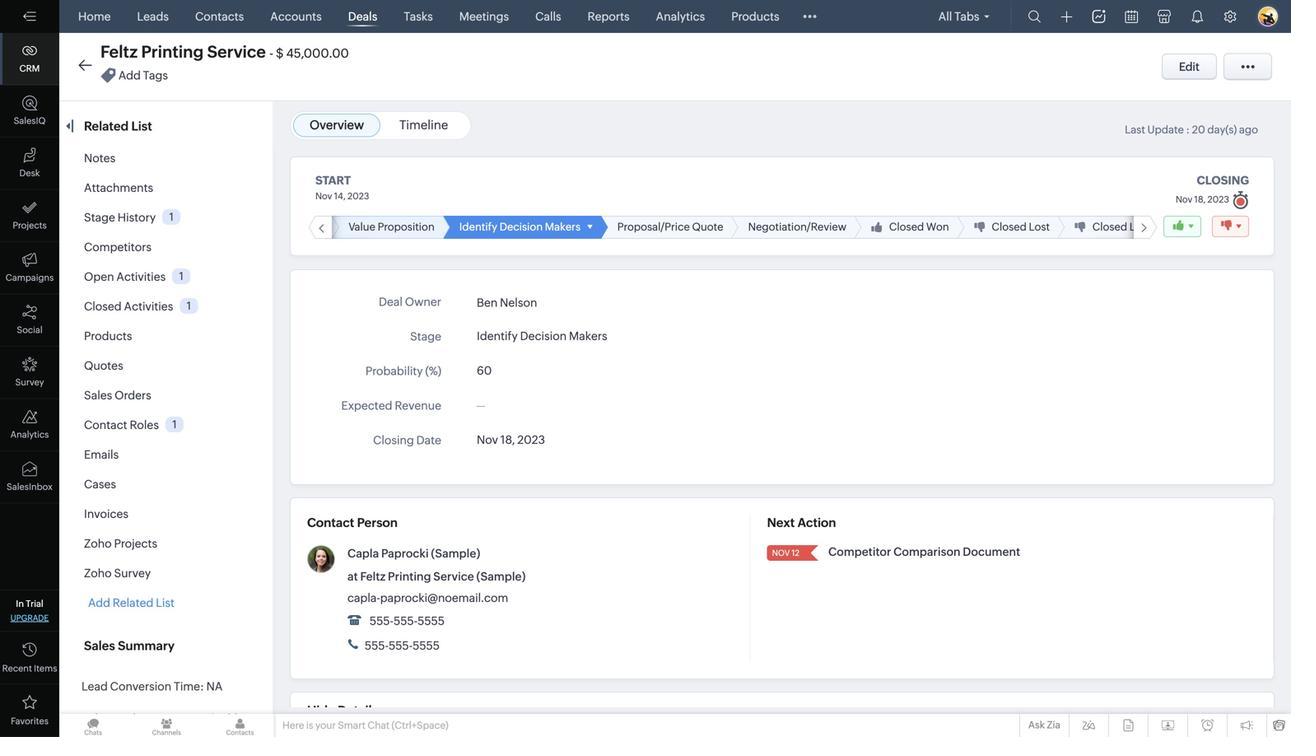 Task type: locate. For each thing, give the bounding box(es) containing it.
contacts
[[195, 10, 244, 23]]

social
[[17, 325, 43, 335]]

1 horizontal spatial analytics link
[[650, 0, 712, 33]]

social link
[[0, 294, 59, 347]]

analytics link right reports
[[650, 0, 712, 33]]

deals
[[348, 10, 378, 23]]

trial
[[26, 599, 43, 609]]

all tabs
[[939, 10, 980, 23]]

crm
[[19, 63, 40, 74]]

chat
[[368, 720, 390, 731]]

reports link
[[581, 0, 636, 33]]

all
[[939, 10, 952, 23]]

analytics
[[656, 10, 705, 23], [10, 430, 49, 440]]

analytics link down 'survey' in the left of the page
[[0, 399, 59, 451]]

contacts link
[[189, 0, 251, 33]]

analytics right reports
[[656, 10, 705, 23]]

desk link
[[0, 138, 59, 190]]

quick actions image
[[1061, 11, 1073, 23]]

salesiq
[[14, 116, 46, 126]]

tasks
[[404, 10, 433, 23]]

0 horizontal spatial analytics link
[[0, 399, 59, 451]]

your
[[315, 720, 336, 731]]

deals link
[[342, 0, 384, 33]]

survey
[[15, 377, 44, 388]]

0 vertical spatial analytics
[[656, 10, 705, 23]]

tabs
[[955, 10, 980, 23]]

1 vertical spatial analytics link
[[0, 399, 59, 451]]

smart
[[338, 720, 366, 731]]

ask
[[1029, 719, 1045, 731]]

(ctrl+space)
[[392, 720, 449, 731]]

projects
[[13, 220, 47, 231]]

analytics link
[[650, 0, 712, 33], [0, 399, 59, 451]]

crm link
[[0, 33, 59, 85]]

1 horizontal spatial analytics
[[656, 10, 705, 23]]

channels image
[[133, 714, 200, 737]]

calls
[[535, 10, 561, 23]]

analytics up salesinbox link
[[10, 430, 49, 440]]

recent
[[2, 663, 32, 674]]

search image
[[1028, 10, 1042, 23]]

salesinbox link
[[0, 451, 59, 504]]

chats image
[[59, 714, 127, 737]]

calls link
[[529, 0, 568, 33]]

survey link
[[0, 347, 59, 399]]

1 vertical spatial analytics
[[10, 430, 49, 440]]



Task type: vqa. For each thing, say whether or not it's contained in the screenshot.
Analytics link to the right
yes



Task type: describe. For each thing, give the bounding box(es) containing it.
is
[[306, 720, 313, 731]]

campaigns link
[[0, 242, 59, 294]]

leads
[[137, 10, 169, 23]]

ask zia
[[1029, 719, 1061, 731]]

0 vertical spatial analytics link
[[650, 0, 712, 33]]

meetings
[[459, 10, 509, 23]]

meetings link
[[453, 0, 516, 33]]

tasks link
[[397, 0, 440, 33]]

calendar image
[[1126, 10, 1138, 23]]

favorites
[[11, 716, 49, 726]]

campaigns
[[6, 273, 54, 283]]

contacts image
[[206, 714, 274, 737]]

salesiq link
[[0, 85, 59, 138]]

leads link
[[131, 0, 175, 33]]

configure settings image
[[1224, 10, 1237, 23]]

home link
[[72, 0, 117, 33]]

sales motivator image
[[1093, 10, 1106, 23]]

desk
[[19, 168, 40, 178]]

reports
[[588, 10, 630, 23]]

upgrade
[[10, 613, 49, 623]]

here
[[283, 720, 304, 731]]

products
[[732, 10, 780, 23]]

salesinbox
[[7, 482, 53, 492]]

in trial upgrade
[[10, 599, 49, 623]]

accounts
[[270, 10, 322, 23]]

zia
[[1047, 719, 1061, 731]]

notifications image
[[1191, 10, 1204, 23]]

here is your smart chat (ctrl+space)
[[283, 720, 449, 731]]

recent items
[[2, 663, 57, 674]]

accounts link
[[264, 0, 328, 33]]

0 horizontal spatial analytics
[[10, 430, 49, 440]]

in
[[16, 599, 24, 609]]

products link
[[725, 0, 786, 33]]

projects link
[[0, 190, 59, 242]]

home
[[78, 10, 111, 23]]

items
[[34, 663, 57, 674]]

marketplace image
[[1158, 10, 1171, 23]]



